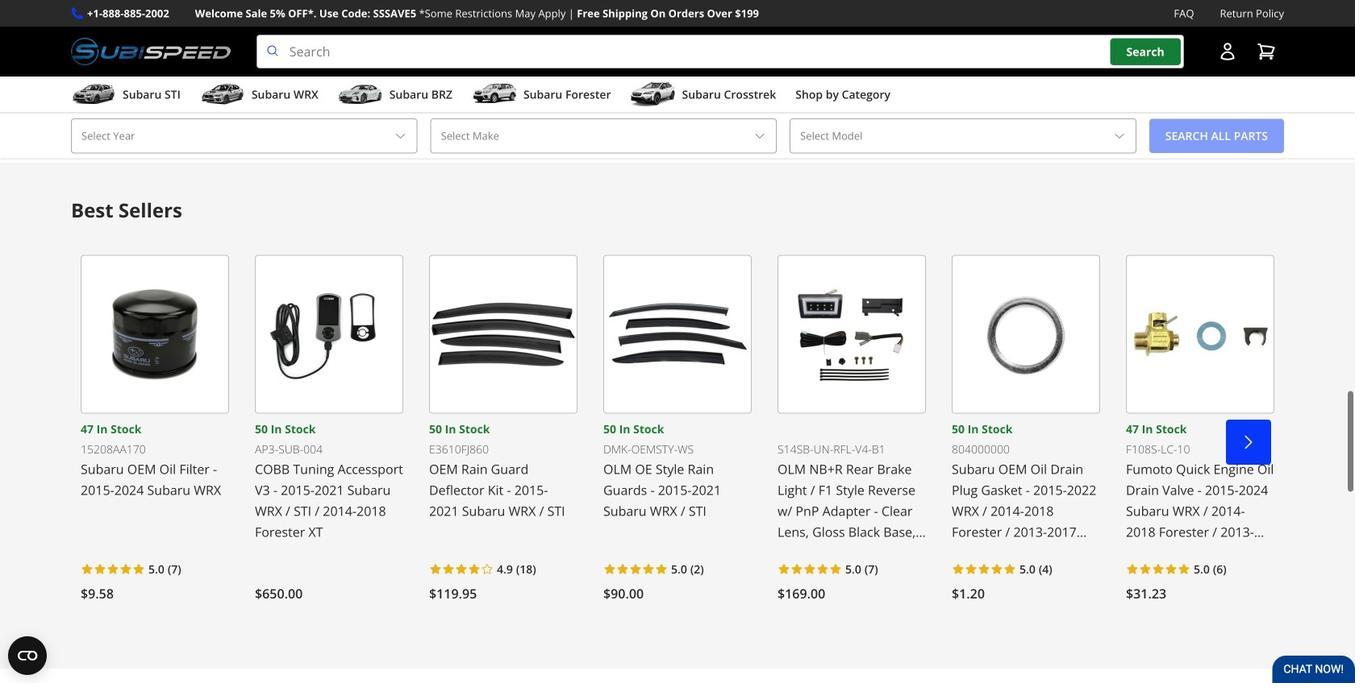 Task type: vqa. For each thing, say whether or not it's contained in the screenshot.
oem
no



Task type: locate. For each thing, give the bounding box(es) containing it.
olm oe style rain guards - 2015-2021 subaru wrx / sti image
[[603, 255, 752, 414]]

select year image
[[394, 130, 407, 143]]

subispeed logo image
[[71, 35, 230, 69]]

subaru oem oil drain plug gasket - 2015-2022 wrx / 2014-2018 forester / 2013-2017 crosstrek / 2017-2020 impreza / 2013-2021 scion frs / subaru brz / toyota 86 image
[[952, 255, 1100, 414]]

a subaru wrx thumbnail image image
[[200, 82, 245, 107]]

fumoto quick engine oil drain valve - 2015-2024 subaru wrx / 2014-2018 forester / 2013-2016 scion fr-s / 2013-2020 subaru brz / 2017-2019 toyota 86 image
[[1126, 255, 1274, 414]]

a subaru crosstrek thumbnail image image
[[630, 82, 676, 107]]

a subaru brz thumbnail image image
[[338, 82, 383, 107]]

subaru oem oil filter - 2015-2024 subaru wrx image
[[81, 255, 229, 414]]

search input field
[[256, 35, 1184, 69]]

Select Make button
[[430, 119, 777, 154]]



Task type: describe. For each thing, give the bounding box(es) containing it.
olm nb+r rear brake light / f1 style reverse w/ pnp adapter - clear lens, gloss black base, white bar - 2015-2021 subaru wrx / sti image
[[778, 255, 926, 414]]

oem rain guard deflector kit - 2015-2021 subaru wrx / sti image
[[429, 255, 578, 414]]

cobb tuning accessport v3 - 2015-2021 subaru wrx / sti / 2014-2018 forester xt image
[[255, 255, 403, 414]]

select make image
[[754, 130, 766, 143]]

button image
[[1218, 42, 1237, 61]]

a subaru sti thumbnail image image
[[71, 82, 116, 107]]

a subaru forester thumbnail image image
[[472, 82, 517, 107]]

Select Model button
[[790, 119, 1136, 154]]

select model image
[[1113, 130, 1126, 143]]

Select Year button
[[71, 119, 417, 154]]

open widget image
[[8, 637, 47, 676]]



